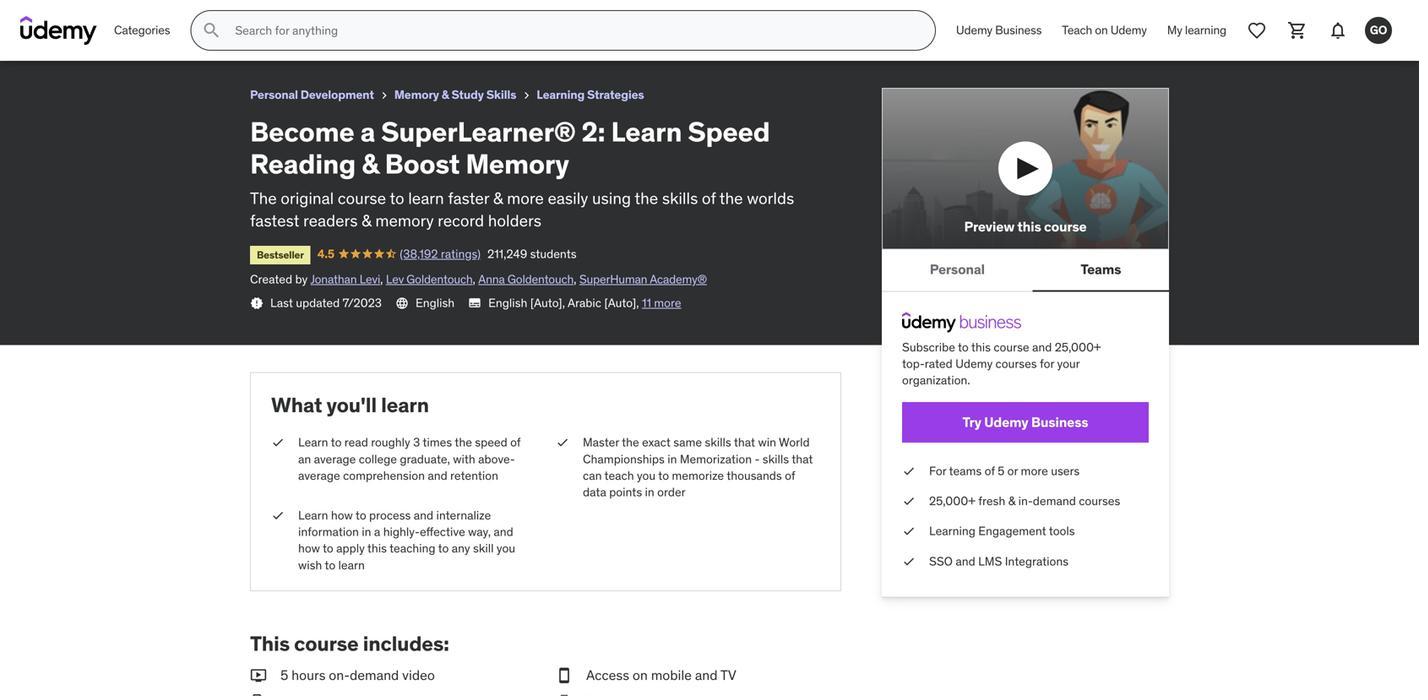 Task type: vqa. For each thing, say whether or not it's contained in the screenshot.
bottommost 211,249 students
yes



Task type: describe. For each thing, give the bounding box(es) containing it.
try udemy business link
[[903, 402, 1149, 443]]

of inside "become a superlearner® 2: learn speed reading & boost memory the original course to learn faster & more easily using the skills of the worlds fastest readers & memory record holders"
[[702, 188, 716, 208]]

last
[[270, 295, 293, 310]]

times
[[423, 435, 452, 450]]

worlds
[[747, 188, 795, 208]]

fastest
[[250, 211, 300, 231]]

0 horizontal spatial 211,249 students
[[205, 29, 295, 45]]

submit search image
[[201, 20, 222, 41]]

speed for become a superlearner® 2: learn speed reading & boost memory the original course to learn faster & more easily using the skills of the worlds fastest readers & memory record holders
[[688, 115, 770, 149]]

access on mobile and tv
[[587, 667, 737, 684]]

lev
[[386, 272, 404, 287]]

a inside learn how to process and internalize information in a highly-effective way, and how to apply this teaching to any skill you wish to learn
[[374, 525, 381, 540]]

1 vertical spatial 211,249
[[488, 246, 528, 261]]

for
[[930, 464, 947, 479]]

& left in-
[[1009, 494, 1016, 509]]

on-
[[329, 667, 350, 684]]

with
[[453, 452, 476, 467]]

same
[[674, 435, 702, 450]]

my
[[1168, 23, 1183, 38]]

memory
[[376, 211, 434, 231]]

or
[[1008, 464, 1019, 479]]

notifications image
[[1329, 20, 1349, 41]]

memory & study skills link
[[394, 85, 517, 105]]

become for become a superlearner® 2: learn speed reading & boost memory the original course to learn faster & more easily using the skills of the worlds fastest readers & memory record holders
[[250, 115, 355, 149]]

to left the process
[[356, 508, 366, 523]]

users
[[1051, 464, 1080, 479]]

read
[[345, 435, 368, 450]]

last updated 7/2023
[[270, 295, 382, 310]]

anna goldentouch link
[[479, 272, 574, 287]]

the
[[250, 188, 277, 208]]

reading for become a superlearner® 2: learn speed reading & boost memory
[[280, 7, 333, 25]]

on for teach
[[1095, 23, 1108, 38]]

[auto]
[[605, 295, 637, 310]]

and left tv
[[695, 667, 718, 684]]

of left the 'or'
[[985, 464, 995, 479]]

teach
[[1063, 23, 1093, 38]]

readers
[[303, 211, 358, 231]]

learning for learning strategies
[[537, 87, 585, 102]]

internalize
[[436, 508, 491, 523]]

what
[[271, 392, 322, 418]]

english for english
[[416, 295, 455, 310]]

1 goldentouch from the left
[[407, 272, 473, 287]]

using
[[592, 188, 631, 208]]

hours
[[292, 667, 326, 684]]

above-
[[478, 452, 515, 467]]

your
[[1058, 356, 1080, 371]]

any
[[452, 541, 470, 556]]

1 vertical spatial students
[[530, 246, 577, 261]]

highly-
[[383, 525, 420, 540]]

0 horizontal spatial 25,000+
[[930, 494, 976, 509]]

1 vertical spatial small image
[[556, 692, 573, 696]]

teams
[[950, 464, 982, 479]]

by
[[295, 272, 308, 287]]

in-
[[1019, 494, 1033, 509]]

graduate,
[[400, 452, 450, 467]]

1 vertical spatial how
[[298, 541, 320, 556]]

course inside button
[[1045, 218, 1087, 235]]

access
[[587, 667, 630, 684]]

tools
[[1049, 524, 1075, 539]]

11
[[642, 295, 652, 310]]

1 vertical spatial bestseller
[[257, 248, 304, 261]]

to right wish
[[325, 558, 336, 573]]

to inside "become a superlearner® 2: learn speed reading & boost memory the original course to learn faster & more easily using the skills of the worlds fastest readers & memory record holders"
[[390, 188, 405, 208]]

2 goldentouch from the left
[[508, 272, 574, 287]]

preview this course button
[[882, 88, 1170, 250]]

superhuman
[[580, 272, 648, 287]]

25,000+ fresh & in-demand courses
[[930, 494, 1121, 509]]

easily
[[548, 188, 589, 208]]

sso and lms integrations
[[930, 554, 1069, 569]]

my learning link
[[1158, 10, 1237, 51]]

1 horizontal spatial that
[[792, 452, 813, 467]]

this course includes:
[[250, 631, 449, 657]]

courses inside subscribe to this course and 25,000+ top‑rated udemy courses for your organization.
[[996, 356, 1037, 371]]

to down effective
[[438, 541, 449, 556]]

shopping cart with 0 items image
[[1288, 20, 1308, 41]]

and inside "learn to read roughly 3 times the speed of an average college graduate, with above- average comprehension and retention"
[[428, 468, 448, 483]]

0 vertical spatial bestseller
[[20, 32, 67, 45]]

anna
[[479, 272, 505, 287]]

learning strategies link
[[537, 85, 644, 105]]

memorize
[[672, 468, 724, 483]]

information
[[298, 525, 359, 540]]

apply
[[336, 541, 365, 556]]

learn to read roughly 3 times the speed of an average college graduate, with above- average comprehension and retention
[[298, 435, 521, 483]]

0 vertical spatial demand
[[1033, 494, 1077, 509]]

2 vertical spatial skills
[[763, 452, 789, 467]]

Search for anything text field
[[232, 16, 915, 45]]

try udemy business
[[963, 414, 1089, 431]]

preview
[[965, 218, 1015, 235]]

learn inside "learn to read roughly 3 times the speed of an average college graduate, with above- average comprehension and retention"
[[298, 435, 328, 450]]

for teams of 5 or more users
[[930, 464, 1080, 479]]

teams button
[[1033, 250, 1170, 290]]

sso
[[930, 554, 953, 569]]

and right sso
[[956, 554, 976, 569]]

1 horizontal spatial 5
[[998, 464, 1005, 479]]

personal for personal development
[[250, 87, 298, 102]]

what you'll learn
[[271, 392, 429, 418]]

learn how to process and internalize information in a highly-effective way, and how to apply this teaching to any skill you wish to learn
[[298, 508, 516, 573]]

0 vertical spatial (38,192
[[118, 29, 156, 45]]

1 vertical spatial 4.5
[[318, 246, 335, 261]]

1 horizontal spatial skills
[[705, 435, 732, 450]]

created by jonathan levi , lev goldentouch , anna goldentouch , superhuman academy®
[[250, 272, 707, 287]]

go link
[[1359, 10, 1400, 51]]

more for for
[[1021, 464, 1049, 479]]

& up memory
[[362, 147, 379, 181]]

0 vertical spatial 211,249
[[205, 29, 245, 45]]

in inside learn how to process and internalize information in a highly-effective way, and how to apply this teaching to any skill you wish to learn
[[362, 525, 371, 540]]

become for become a superlearner® 2: learn speed reading & boost memory
[[14, 7, 66, 25]]

to inside subscribe to this course and 25,000+ top‑rated udemy courses for your organization.
[[958, 340, 969, 355]]

skill
[[473, 541, 494, 556]]

1 vertical spatial ratings)
[[441, 246, 481, 261]]

learning engagement tools
[[930, 524, 1075, 539]]

1 vertical spatial (38,192 ratings)
[[400, 246, 481, 261]]

the inside "learn to read roughly 3 times the speed of an average college graduate, with above- average comprehension and retention"
[[455, 435, 472, 450]]

to inside master the exact same skills that win world championships in memorization - skills that can teach you to memorize thousands of data points in order
[[659, 468, 669, 483]]

0 vertical spatial (38,192 ratings)
[[118, 29, 199, 45]]

top‑rated
[[903, 356, 953, 371]]

learning strategies
[[537, 87, 644, 102]]

of inside "learn to read roughly 3 times the speed of an average college graduate, with above- average comprehension and retention"
[[511, 435, 521, 450]]

, left the 11
[[637, 295, 639, 310]]

go
[[1371, 22, 1388, 38]]

1 vertical spatial business
[[1032, 414, 1089, 431]]

& left study
[[442, 87, 449, 102]]

1 vertical spatial demand
[[350, 667, 399, 684]]

become a superlearner® 2: learn speed reading & boost memory
[[14, 7, 441, 25]]

& right readers
[[362, 211, 372, 231]]

and right way,
[[494, 525, 514, 540]]

development
[[301, 87, 374, 102]]

roughly
[[371, 435, 410, 450]]

academy®
[[650, 272, 707, 287]]

0 horizontal spatial students
[[248, 29, 295, 45]]

order
[[658, 485, 686, 500]]

tv
[[721, 667, 737, 684]]

udemy business image
[[903, 312, 1022, 332]]

learn right categories
[[196, 7, 232, 25]]

integrations
[[1005, 554, 1069, 569]]

course inside "become a superlearner® 2: learn speed reading & boost memory the original course to learn faster & more easily using the skills of the worlds fastest readers & memory record holders"
[[338, 188, 386, 208]]

exact
[[642, 435, 671, 450]]

comprehension
[[343, 468, 425, 483]]

my learning
[[1168, 23, 1227, 38]]

on for access
[[633, 667, 648, 684]]

teach
[[605, 468, 634, 483]]

of inside master the exact same skills that win world championships in memorization - skills that can teach you to memorize thousands of data points in order
[[785, 468, 796, 483]]

0 horizontal spatial 4.5
[[81, 29, 98, 45]]

points
[[609, 485, 642, 500]]

2: for become a superlearner® 2: learn speed reading & boost memory the original course to learn faster & more easily using the skills of the worlds fastest readers & memory record holders
[[582, 115, 605, 149]]

0 vertical spatial in
[[668, 452, 677, 467]]

tab list containing personal
[[882, 250, 1170, 292]]

, left lev
[[380, 272, 383, 287]]



Task type: locate. For each thing, give the bounding box(es) containing it.
0 horizontal spatial 2:
[[181, 7, 193, 25]]

win
[[758, 435, 777, 450]]

1 horizontal spatial you
[[637, 468, 656, 483]]

english [auto], arabic [auto] , 11 more
[[489, 295, 682, 310]]

to up memory
[[390, 188, 405, 208]]

0 vertical spatial small image
[[556, 667, 573, 685]]

teach on udemy link
[[1052, 10, 1158, 51]]

0 horizontal spatial goldentouch
[[407, 272, 473, 287]]

(38,192 ratings) up lev goldentouch link
[[400, 246, 481, 261]]

1 vertical spatial reading
[[250, 147, 356, 181]]

engagement
[[979, 524, 1047, 539]]

0 vertical spatial become
[[14, 7, 66, 25]]

0 horizontal spatial learning
[[537, 87, 585, 102]]

learn
[[196, 7, 232, 25], [611, 115, 682, 149], [298, 435, 328, 450], [298, 508, 328, 523]]

superlearner® for become a superlearner® 2: learn speed reading & boost memory the original course to learn faster & more easily using the skills of the worlds fastest readers & memory record holders
[[381, 115, 576, 149]]

0 vertical spatial more
[[507, 188, 544, 208]]

learn inside learn how to process and internalize information in a highly-effective way, and how to apply this teaching to any skill you wish to learn
[[298, 508, 328, 523]]

for
[[1040, 356, 1055, 371]]

learning for learning engagement tools
[[930, 524, 976, 539]]

skills inside "become a superlearner® 2: learn speed reading & boost memory the original course to learn faster & more easily using the skills of the worlds fastest readers & memory record holders"
[[662, 188, 698, 208]]

personal up udemy business image
[[930, 261, 985, 278]]

skills
[[662, 188, 698, 208], [705, 435, 732, 450], [763, 452, 789, 467]]

xsmall image
[[378, 89, 391, 102], [903, 463, 916, 480], [903, 493, 916, 510], [903, 523, 916, 540]]

25,000+ up your
[[1055, 340, 1102, 355]]

7/2023
[[343, 295, 382, 310]]

0 horizontal spatial in
[[362, 525, 371, 540]]

5 left hours
[[281, 667, 288, 684]]

subscribe to this course and 25,000+ top‑rated udemy courses for your organization.
[[903, 340, 1102, 388]]

course down udemy business image
[[994, 340, 1030, 355]]

memory for become a superlearner® 2: learn speed reading & boost memory the original course to learn faster & more easily using the skills of the worlds fastest readers & memory record holders
[[466, 147, 569, 181]]

4.5
[[81, 29, 98, 45], [318, 246, 335, 261]]

reading for become a superlearner® 2: learn speed reading & boost memory the original course to learn faster & more easily using the skills of the worlds fastest readers & memory record holders
[[250, 147, 356, 181]]

0 vertical spatial 5
[[998, 464, 1005, 479]]

ratings) left submit search image at the top of the page
[[159, 29, 199, 45]]

3
[[413, 435, 420, 450]]

1 horizontal spatial english
[[489, 295, 528, 310]]

speed up worlds
[[688, 115, 770, 149]]

0 horizontal spatial how
[[298, 541, 320, 556]]

skills right the using
[[662, 188, 698, 208]]

1 vertical spatial become
[[250, 115, 355, 149]]

a down the development
[[360, 115, 375, 149]]

to
[[390, 188, 405, 208], [958, 340, 969, 355], [331, 435, 342, 450], [659, 468, 669, 483], [356, 508, 366, 523], [323, 541, 334, 556], [438, 541, 449, 556], [325, 558, 336, 573]]

1 vertical spatial personal
[[930, 261, 985, 278]]

record
[[438, 211, 484, 231]]

25,000+ down 'teams'
[[930, 494, 976, 509]]

1 vertical spatial 5
[[281, 667, 288, 684]]

1 horizontal spatial learning
[[930, 524, 976, 539]]

reading inside "become a superlearner® 2: learn speed reading & boost memory the original course to learn faster & more easily using the skills of the worlds fastest readers & memory record holders"
[[250, 147, 356, 181]]

memorization
[[680, 452, 752, 467]]

xsmall image for 25,000+
[[903, 493, 916, 510]]

and
[[1033, 340, 1052, 355], [428, 468, 448, 483], [414, 508, 434, 523], [494, 525, 514, 540], [956, 554, 976, 569], [695, 667, 718, 684]]

strategies
[[587, 87, 644, 102]]

to down information
[[323, 541, 334, 556]]

learn inside learn how to process and internalize information in a highly-effective way, and how to apply this teaching to any skill you wish to learn
[[339, 558, 365, 573]]

1 horizontal spatial 25,000+
[[1055, 340, 1102, 355]]

in left order
[[645, 485, 655, 500]]

1 horizontal spatial how
[[331, 508, 353, 523]]

demand up tools
[[1033, 494, 1077, 509]]

learning
[[1186, 23, 1227, 38]]

the inside master the exact same skills that win world championships in memorization - skills that can teach you to memorize thousands of data points in order
[[622, 435, 640, 450]]

you'll
[[327, 392, 377, 418]]

learn inside "become a superlearner® 2: learn speed reading & boost memory the original course to learn faster & more easily using the skills of the worlds fastest readers & memory record holders"
[[408, 188, 444, 208]]

1 vertical spatial this
[[972, 340, 991, 355]]

average down 'read'
[[314, 452, 356, 467]]

1 horizontal spatial demand
[[1033, 494, 1077, 509]]

learn up 3 in the bottom of the page
[[381, 392, 429, 418]]

thousands
[[727, 468, 782, 483]]

1 horizontal spatial more
[[654, 295, 682, 310]]

boost up the development
[[348, 7, 386, 25]]

personal inside button
[[930, 261, 985, 278]]

small image left access
[[556, 667, 573, 685]]

learn up an
[[298, 435, 328, 450]]

5 left the 'or'
[[998, 464, 1005, 479]]

superlearner® down study
[[381, 115, 576, 149]]

study
[[452, 87, 484, 102]]

how up information
[[331, 508, 353, 523]]

25,000+ inside subscribe to this course and 25,000+ top‑rated udemy courses for your organization.
[[1055, 340, 1102, 355]]

0 horizontal spatial english
[[416, 295, 455, 310]]

become inside "become a superlearner® 2: learn speed reading & boost memory the original course to learn faster & more easily using the skills of the worlds fastest readers & memory record holders"
[[250, 115, 355, 149]]

speed inside "become a superlearner® 2: learn speed reading & boost memory the original course to learn faster & more easily using the skills of the worlds fastest readers & memory record holders"
[[688, 115, 770, 149]]

1 horizontal spatial 211,249 students
[[488, 246, 577, 261]]

reading up personal development
[[280, 7, 333, 25]]

0 vertical spatial boost
[[348, 7, 386, 25]]

that down world
[[792, 452, 813, 467]]

in up apply
[[362, 525, 371, 540]]

the up with
[[455, 435, 472, 450]]

and inside subscribe to this course and 25,000+ top‑rated udemy courses for your organization.
[[1033, 340, 1052, 355]]

video
[[402, 667, 435, 684]]

master the exact same skills that win world championships in memorization - skills that can teach you to memorize thousands of data points in order
[[583, 435, 813, 500]]

course up readers
[[338, 188, 386, 208]]

xsmall image for integrations
[[903, 553, 916, 570]]

0 horizontal spatial skills
[[662, 188, 698, 208]]

mobile
[[651, 667, 692, 684]]

course language image
[[395, 296, 409, 310]]

, left anna
[[473, 272, 476, 287]]

holders
[[488, 211, 542, 231]]

of left worlds
[[702, 188, 716, 208]]

students up 'anna goldentouch' link
[[530, 246, 577, 261]]

english for english [auto], arabic [auto] , 11 more
[[489, 295, 528, 310]]

0 vertical spatial 4.5
[[81, 29, 98, 45]]

0 vertical spatial speed
[[235, 7, 277, 25]]

,
[[380, 272, 383, 287], [473, 272, 476, 287], [574, 272, 577, 287], [637, 295, 639, 310]]

& up the development
[[336, 7, 345, 25]]

this inside button
[[1018, 218, 1042, 235]]

[auto], arabic
[[530, 295, 602, 310]]

0 vertical spatial a
[[69, 7, 77, 25]]

1 horizontal spatial bestseller
[[257, 248, 304, 261]]

wishlist image
[[1247, 20, 1268, 41]]

0 horizontal spatial become
[[14, 7, 66, 25]]

college
[[359, 452, 397, 467]]

0 vertical spatial courses
[[996, 356, 1037, 371]]

1 vertical spatial (38,192
[[400, 246, 438, 261]]

0 vertical spatial business
[[996, 23, 1042, 38]]

1 horizontal spatial small image
[[556, 667, 573, 685]]

0 vertical spatial average
[[314, 452, 356, 467]]

1 horizontal spatial 2:
[[582, 115, 605, 149]]

1 vertical spatial you
[[497, 541, 516, 556]]

1 horizontal spatial on
[[1095, 23, 1108, 38]]

goldentouch up the [auto], arabic
[[508, 272, 574, 287]]

personal left the development
[[250, 87, 298, 102]]

a left categories
[[69, 7, 77, 25]]

(38,192 up lev goldentouch link
[[400, 246, 438, 261]]

speed for become a superlearner® 2: learn speed reading & boost memory
[[235, 7, 277, 25]]

udemy business
[[957, 23, 1042, 38]]

of right speed
[[511, 435, 521, 450]]

courses left for
[[996, 356, 1037, 371]]

(38,192 ratings)
[[118, 29, 199, 45], [400, 246, 481, 261]]

(38,192 ratings) left submit search image at the top of the page
[[118, 29, 199, 45]]

0 vertical spatial this
[[1018, 218, 1042, 235]]

1 vertical spatial that
[[792, 452, 813, 467]]

1 vertical spatial 211,249 students
[[488, 246, 577, 261]]

boost for become a superlearner® 2: learn speed reading & boost memory the original course to learn faster & more easily using the skills of the worlds fastest readers & memory record holders
[[385, 147, 460, 181]]

subscribe
[[903, 340, 956, 355]]

1 vertical spatial 25,000+
[[930, 494, 976, 509]]

to down udemy business image
[[958, 340, 969, 355]]

process
[[369, 508, 411, 523]]

1 horizontal spatial superlearner®
[[381, 115, 576, 149]]

2: down "learning strategies" link at the left top of the page
[[582, 115, 605, 149]]

1 vertical spatial memory
[[394, 87, 439, 102]]

this down udemy business image
[[972, 340, 991, 355]]

, up the [auto], arabic
[[574, 272, 577, 287]]

memory & study skills
[[394, 87, 517, 102]]

the up championships
[[622, 435, 640, 450]]

1 horizontal spatial students
[[530, 246, 577, 261]]

211,249 students up 'anna goldentouch' link
[[488, 246, 577, 261]]

updated
[[296, 295, 340, 310]]

0 vertical spatial 25,000+
[[1055, 340, 1102, 355]]

more right the 11
[[654, 295, 682, 310]]

udemy image
[[20, 16, 97, 45]]

and up effective
[[414, 508, 434, 523]]

2 vertical spatial a
[[374, 525, 381, 540]]

1 horizontal spatial (38,192
[[400, 246, 438, 261]]

teach on udemy
[[1063, 23, 1147, 38]]

english down anna
[[489, 295, 528, 310]]

learning up sso
[[930, 524, 976, 539]]

small image
[[250, 667, 267, 685], [556, 692, 573, 696]]

personal development
[[250, 87, 374, 102]]

how up wish
[[298, 541, 320, 556]]

0 vertical spatial superlearner®
[[80, 7, 178, 25]]

you inside learn how to process and internalize information in a highly-effective way, and how to apply this teaching to any skill you wish to learn
[[497, 541, 516, 556]]

(38,192 left submit search image at the top of the page
[[118, 29, 156, 45]]

this
[[250, 631, 290, 657]]

superhuman academy® link
[[580, 272, 707, 287]]

business left teach
[[996, 23, 1042, 38]]

a for become a superlearner® 2: learn speed reading & boost memory
[[69, 7, 77, 25]]

211,249 up anna
[[488, 246, 528, 261]]

memory inside "become a superlearner® 2: learn speed reading & boost memory the original course to learn faster & more easily using the skills of the worlds fastest readers & memory record holders"
[[466, 147, 569, 181]]

tab list
[[882, 250, 1170, 292]]

personal for personal
[[930, 261, 985, 278]]

you inside master the exact same skills that win world championships in memorization - skills that can teach you to memorize thousands of data points in order
[[637, 468, 656, 483]]

1 vertical spatial speed
[[688, 115, 770, 149]]

learning left strategies on the top
[[537, 87, 585, 102]]

levi
[[360, 272, 380, 287]]

2 vertical spatial learn
[[339, 558, 365, 573]]

organization.
[[903, 373, 971, 388]]

1 vertical spatial more
[[654, 295, 682, 310]]

boost inside "become a superlearner® 2: learn speed reading & boost memory the original course to learn faster & more easily using the skills of the worlds fastest readers & memory record holders"
[[385, 147, 460, 181]]

superlearner® inside "become a superlearner® 2: learn speed reading & boost memory the original course to learn faster & more easily using the skills of the worlds fastest readers & memory record holders"
[[381, 115, 576, 149]]

1 horizontal spatial personal
[[930, 261, 985, 278]]

1 horizontal spatial goldentouch
[[508, 272, 574, 287]]

25,000+
[[1055, 340, 1102, 355], [930, 494, 976, 509]]

can
[[583, 468, 602, 483]]

memory for become a superlearner® 2: learn speed reading & boost memory
[[389, 7, 441, 25]]

2: for become a superlearner® 2: learn speed reading & boost memory
[[181, 7, 193, 25]]

world
[[779, 435, 810, 450]]

reading
[[280, 7, 333, 25], [250, 147, 356, 181]]

0 vertical spatial 2:
[[181, 7, 193, 25]]

english
[[416, 295, 455, 310], [489, 295, 528, 310]]

the right the using
[[635, 188, 659, 208]]

xsmall image for process
[[271, 508, 285, 524]]

1 horizontal spatial courses
[[1079, 494, 1121, 509]]

1 horizontal spatial in
[[645, 485, 655, 500]]

-
[[755, 452, 760, 467]]

1 horizontal spatial this
[[972, 340, 991, 355]]

1 english from the left
[[416, 295, 455, 310]]

personal button
[[882, 250, 1033, 290]]

0 horizontal spatial 5
[[281, 667, 288, 684]]

skills
[[487, 87, 517, 102]]

retention
[[450, 468, 499, 483]]

superlearner® for become a superlearner® 2: learn speed reading & boost memory
[[80, 7, 178, 25]]

in down same in the left bottom of the page
[[668, 452, 677, 467]]

211,249 down become a superlearner® 2: learn speed reading & boost memory
[[205, 29, 245, 45]]

a down the process
[[374, 525, 381, 540]]

0 vertical spatial learn
[[408, 188, 444, 208]]

xsmall image for roughly
[[271, 435, 285, 451]]

the left worlds
[[720, 188, 743, 208]]

more up 'holders'
[[507, 188, 544, 208]]

more for english
[[654, 295, 682, 310]]

on left mobile
[[633, 667, 648, 684]]

of
[[702, 188, 716, 208], [511, 435, 521, 450], [985, 464, 995, 479], [785, 468, 796, 483]]

learning
[[537, 87, 585, 102], [930, 524, 976, 539]]

this inside subscribe to this course and 25,000+ top‑rated udemy courses for your organization.
[[972, 340, 991, 355]]

& up 'holders'
[[493, 188, 503, 208]]

0 vertical spatial personal
[[250, 87, 298, 102]]

0 horizontal spatial 211,249
[[205, 29, 245, 45]]

course up teams
[[1045, 218, 1087, 235]]

1 horizontal spatial 211,249
[[488, 246, 528, 261]]

students down become a superlearner® 2: learn speed reading & boost memory
[[248, 29, 295, 45]]

4.5 left categories dropdown button
[[81, 29, 98, 45]]

and down graduate,
[[428, 468, 448, 483]]

jonathan
[[311, 272, 357, 287]]

speed right submit search image at the top of the page
[[235, 7, 277, 25]]

0 vertical spatial you
[[637, 468, 656, 483]]

categories
[[114, 23, 170, 38]]

master
[[583, 435, 619, 450]]

xsmall image for learning
[[903, 523, 916, 540]]

0 horizontal spatial small image
[[250, 667, 267, 685]]

superlearner® left submit search image at the top of the page
[[80, 7, 178, 25]]

1 horizontal spatial become
[[250, 115, 355, 149]]

jonathan levi link
[[311, 272, 380, 287]]

1 vertical spatial average
[[298, 468, 340, 483]]

that
[[734, 435, 756, 450], [792, 452, 813, 467]]

learn inside "become a superlearner® 2: learn speed reading & boost memory the original course to learn faster & more easily using the skills of the worlds fastest readers & memory record holders"
[[611, 115, 682, 149]]

how
[[331, 508, 353, 523], [298, 541, 320, 556]]

2: inside "become a superlearner® 2: learn speed reading & boost memory the original course to learn faster & more easily using the skills of the worlds fastest readers & memory record holders"
[[582, 115, 605, 149]]

1 vertical spatial learn
[[381, 392, 429, 418]]

learn down strategies on the top
[[611, 115, 682, 149]]

you right skill
[[497, 541, 516, 556]]

english down lev goldentouch link
[[416, 295, 455, 310]]

boost for become a superlearner® 2: learn speed reading & boost memory
[[348, 7, 386, 25]]

11 more button
[[642, 295, 682, 311]]

to up order
[[659, 468, 669, 483]]

this
[[1018, 218, 1042, 235], [972, 340, 991, 355], [368, 541, 387, 556]]

average down an
[[298, 468, 340, 483]]

0 horizontal spatial more
[[507, 188, 544, 208]]

to inside "learn to read roughly 3 times the speed of an average college graduate, with above- average comprehension and retention"
[[331, 435, 342, 450]]

0 vertical spatial that
[[734, 435, 756, 450]]

you
[[637, 468, 656, 483], [497, 541, 516, 556]]

0 horizontal spatial demand
[[350, 667, 399, 684]]

1 horizontal spatial (38,192 ratings)
[[400, 246, 481, 261]]

fresh
[[979, 494, 1006, 509]]

way,
[[468, 525, 491, 540]]

more inside "become a superlearner® 2: learn speed reading & boost memory the original course to learn faster & more easily using the skills of the worlds fastest readers & memory record holders"
[[507, 188, 544, 208]]

course inside subscribe to this course and 25,000+ top‑rated udemy courses for your organization.
[[994, 340, 1030, 355]]

1 horizontal spatial speed
[[688, 115, 770, 149]]

you up points
[[637, 468, 656, 483]]

skills up memorization
[[705, 435, 732, 450]]

memory
[[389, 7, 441, 25], [394, 87, 439, 102], [466, 147, 569, 181]]

0 horizontal spatial courses
[[996, 356, 1037, 371]]

courses
[[996, 356, 1037, 371], [1079, 494, 1121, 509]]

course up on-
[[294, 631, 359, 657]]

skills right -
[[763, 452, 789, 467]]

effective
[[420, 525, 465, 540]]

0 vertical spatial how
[[331, 508, 353, 523]]

this right apply
[[368, 541, 387, 556]]

demand
[[1033, 494, 1077, 509], [350, 667, 399, 684]]

0 vertical spatial small image
[[250, 667, 267, 685]]

1 vertical spatial small image
[[250, 692, 267, 696]]

udemy business link
[[946, 10, 1052, 51]]

this right the preview
[[1018, 218, 1042, 235]]

0 horizontal spatial this
[[368, 541, 387, 556]]

a for become a superlearner® 2: learn speed reading & boost memory the original course to learn faster & more easily using the skills of the worlds fastest readers & memory record holders
[[360, 115, 375, 149]]

2: left submit search image at the top of the page
[[181, 7, 193, 25]]

0 horizontal spatial on
[[633, 667, 648, 684]]

more right the 'or'
[[1021, 464, 1049, 479]]

1 vertical spatial skills
[[705, 435, 732, 450]]

udemy inside subscribe to this course and 25,000+ top‑rated udemy courses for your organization.
[[956, 356, 993, 371]]

this inside learn how to process and internalize information in a highly-effective way, and how to apply this teaching to any skill you wish to learn
[[368, 541, 387, 556]]

2 horizontal spatial in
[[668, 452, 677, 467]]

0 horizontal spatial ratings)
[[159, 29, 199, 45]]

0 horizontal spatial (38,192 ratings)
[[118, 29, 199, 45]]

0 vertical spatial on
[[1095, 23, 1108, 38]]

a inside "become a superlearner® 2: learn speed reading & boost memory the original course to learn faster & more easily using the skills of the worlds fastest readers & memory record holders"
[[360, 115, 375, 149]]

1 horizontal spatial 4.5
[[318, 246, 335, 261]]

and up for
[[1033, 340, 1052, 355]]

includes:
[[363, 631, 449, 657]]

xsmall image for for
[[903, 463, 916, 480]]

2 english from the left
[[489, 295, 528, 310]]

1 vertical spatial learning
[[930, 524, 976, 539]]

xsmall image for same
[[556, 435, 570, 451]]

become a superlearner® 2: learn speed reading & boost memory the original course to learn faster & more easily using the skills of the worlds fastest readers & memory record holders
[[250, 115, 795, 231]]

closed captions image
[[468, 296, 482, 310]]

on right teach
[[1095, 23, 1108, 38]]

learn up information
[[298, 508, 328, 523]]

small image
[[556, 667, 573, 685], [250, 692, 267, 696]]

courses down users
[[1079, 494, 1121, 509]]

4.5 up jonathan
[[318, 246, 335, 261]]

faster
[[448, 188, 489, 208]]

reading up original
[[250, 147, 356, 181]]

average
[[314, 452, 356, 467], [298, 468, 340, 483]]

small image down this
[[250, 692, 267, 696]]

goldentouch up closed captions image at the left top
[[407, 272, 473, 287]]

xsmall image
[[520, 89, 534, 102], [250, 296, 264, 310], [271, 435, 285, 451], [556, 435, 570, 451], [271, 508, 285, 524], [903, 553, 916, 570]]

speed
[[475, 435, 508, 450]]

2 vertical spatial this
[[368, 541, 387, 556]]

of down world
[[785, 468, 796, 483]]

5 hours on-demand video
[[281, 667, 435, 684]]



